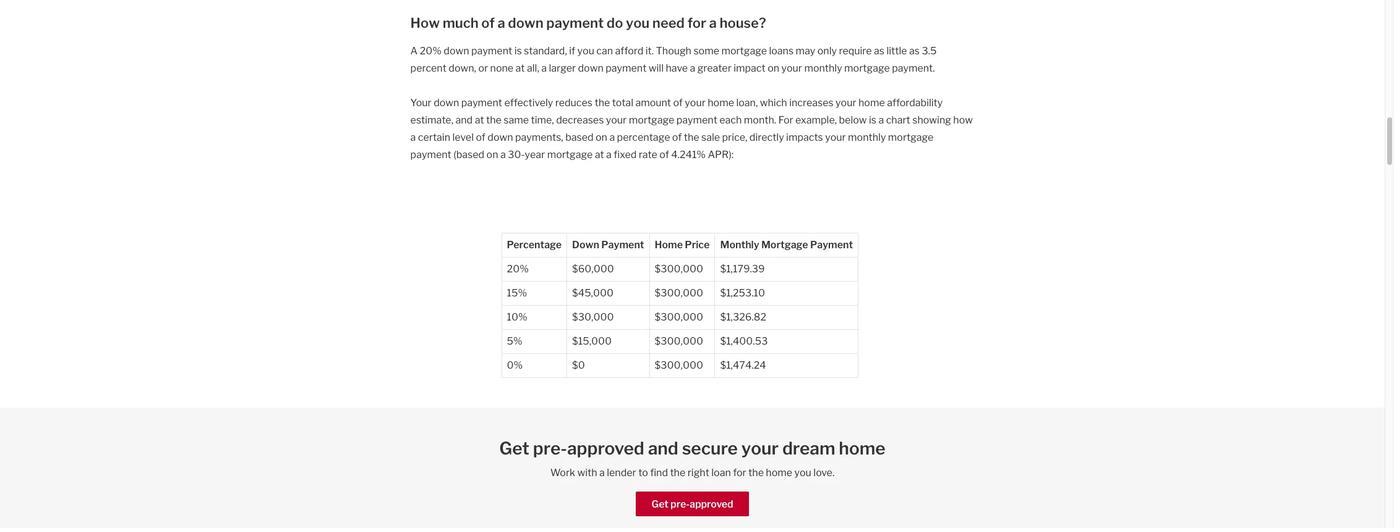 Task type: describe. For each thing, give the bounding box(es) containing it.
get for get pre-approved and secure your dream home
[[499, 438, 530, 459]]

below
[[839, 114, 867, 126]]

down up the down,
[[444, 45, 469, 57]]

$1,179.39
[[720, 263, 765, 275]]

estimate,
[[411, 114, 454, 126]]

$1,253.10
[[720, 287, 765, 299]]

all,
[[527, 62, 539, 74]]

home right dream
[[839, 438, 886, 459]]

20% inside a 20% down payment is standard, if you can afford it. though some mortgage loans may only require as little as 3.5 percent down, or none at all, a larger down payment will have a greater impact on your monthly mortgage payment.
[[420, 45, 442, 57]]

$0
[[572, 360, 585, 371]]

have
[[666, 62, 688, 74]]

how much of a down payment do you need for a house?
[[411, 15, 766, 31]]

none
[[490, 62, 514, 74]]

$1,474.24
[[720, 360, 766, 371]]

rate
[[639, 149, 658, 161]]

your inside a 20% down payment is standard, if you can afford it. though some mortgage loans may only require as little as 3.5 percent down, or none at all, a larger down payment will have a greater impact on your monthly mortgage payment.
[[782, 62, 802, 74]]

a up fixed
[[610, 131, 615, 143]]

0%
[[507, 360, 523, 371]]

dream
[[783, 438, 835, 459]]

get pre-approved and secure your dream home
[[499, 438, 886, 459]]

down payment
[[572, 239, 644, 251]]

directly
[[750, 131, 784, 143]]

payment up the if
[[546, 15, 604, 31]]

effectively
[[504, 97, 553, 109]]

much
[[443, 15, 479, 31]]

amount
[[636, 97, 671, 109]]

price,
[[722, 131, 748, 143]]

monthly inside a 20% down payment is standard, if you can afford it. though some mortgage loans may only require as little as 3.5 percent down, or none at all, a larger down payment will have a greater impact on your monthly mortgage payment.
[[804, 62, 842, 74]]

some
[[694, 45, 719, 57]]

1 vertical spatial and
[[648, 438, 679, 459]]

monthly
[[720, 239, 759, 251]]

a right have
[[690, 62, 696, 74]]

1 vertical spatial on
[[596, 131, 607, 143]]

10%
[[507, 311, 528, 323]]

a right all,
[[541, 62, 547, 74]]

showing
[[913, 114, 951, 126]]

your down payment effectively reduces the total amount of your home loan, which increases your home affordability estimate, and at the same time, decreases your mortgage payment each month. for example, below is a chart showing how a certain level of down payments, based on a percentage of the sale price, directly impacts your monthly mortgage payment (based on a 30-year mortgage at a fixed rate of 4.241% apr):
[[411, 97, 973, 161]]

or
[[478, 62, 488, 74]]

a up some
[[709, 15, 717, 31]]

down up standard,
[[508, 15, 544, 31]]

$300,000 for $1,474.24
[[655, 360, 703, 371]]

$300,000 for $1,179.39
[[655, 263, 703, 275]]

home price
[[655, 239, 710, 251]]

$300,000 for $1,326.82
[[655, 311, 703, 323]]

it.
[[646, 45, 654, 57]]

for for need
[[688, 15, 706, 31]]

a right much
[[498, 15, 505, 31]]

home up each
[[708, 97, 734, 109]]

get pre-approved
[[652, 499, 734, 511]]

fixed
[[614, 149, 637, 161]]

$15,000
[[572, 336, 612, 347]]

chart
[[886, 114, 911, 126]]

work
[[550, 467, 575, 479]]

$300,000 for $1,253.10
[[655, 287, 703, 299]]

$1,400.53
[[720, 336, 768, 347]]

love.
[[814, 467, 835, 479]]

$45,000
[[572, 287, 614, 299]]

loan,
[[736, 97, 758, 109]]

get pre-approved button
[[636, 492, 749, 517]]

the left "total"
[[595, 97, 610, 109]]

the right loan
[[749, 467, 764, 479]]

will
[[649, 62, 664, 74]]

mortgage
[[761, 239, 808, 251]]

home up the below
[[859, 97, 885, 109]]

(based
[[454, 149, 485, 161]]

right
[[688, 467, 709, 479]]

of up 4.241%
[[672, 131, 682, 143]]

and inside your down payment effectively reduces the total amount of your home loan, which increases your home affordability estimate, and at the same time, decreases your mortgage payment each month. for example, below is a chart showing how a certain level of down payments, based on a percentage of the sale price, directly impacts your monthly mortgage payment (based on a 30-year mortgage at a fixed rate of 4.241% apr):
[[456, 114, 473, 126]]

secure
[[682, 438, 738, 459]]

month.
[[744, 114, 776, 126]]

find
[[650, 467, 668, 479]]

15%
[[507, 287, 527, 299]]

of right the amount on the left
[[673, 97, 683, 109]]

payment.
[[892, 62, 935, 74]]

down
[[572, 239, 599, 251]]

payments,
[[515, 131, 563, 143]]

approved for get pre-approved and secure your dream home
[[567, 438, 645, 459]]

a 20% down payment is standard, if you can afford it. though some mortgage loans may only require as little as 3.5 percent down, or none at all, a larger down payment will have a greater impact on your monthly mortgage payment.
[[411, 45, 937, 74]]

of right rate
[[660, 149, 669, 161]]

0 horizontal spatial on
[[487, 149, 498, 161]]

monthly mortgage payment
[[720, 239, 853, 251]]

at inside a 20% down payment is standard, if you can afford it. though some mortgage loans may only require as little as 3.5 percent down, or none at all, a larger down payment will have a greater impact on your monthly mortgage payment.
[[516, 62, 525, 74]]

of right much
[[482, 15, 495, 31]]

$300,000 for $1,400.53
[[655, 336, 703, 347]]

down up 'estimate,'
[[434, 97, 459, 109]]

your up the below
[[836, 97, 857, 109]]

based
[[566, 131, 594, 143]]

certain
[[418, 131, 450, 143]]

if
[[569, 45, 575, 57]]

work with a lender to find the right loan for the home you love.
[[550, 467, 835, 479]]

a left 30-
[[500, 149, 506, 161]]

year
[[525, 149, 545, 161]]

percentage
[[507, 239, 562, 251]]

4.241%
[[671, 149, 706, 161]]

loans
[[769, 45, 794, 57]]

get for get pre-approved
[[652, 499, 669, 511]]



Task type: vqa. For each thing, say whether or not it's contained in the screenshot.


Task type: locate. For each thing, give the bounding box(es) containing it.
total
[[612, 97, 633, 109]]

only
[[818, 45, 837, 57]]

1 vertical spatial pre-
[[671, 499, 690, 511]]

require
[[839, 45, 872, 57]]

1 vertical spatial is
[[869, 114, 877, 126]]

1 horizontal spatial at
[[516, 62, 525, 74]]

increases
[[789, 97, 834, 109]]

home
[[655, 239, 683, 251]]

do
[[607, 15, 623, 31]]

2 vertical spatial on
[[487, 149, 498, 161]]

approved for get pre-approved
[[690, 499, 734, 511]]

1 vertical spatial 20%
[[507, 263, 529, 275]]

a
[[411, 45, 418, 57]]

home down dream
[[766, 467, 793, 479]]

payment down certain
[[411, 149, 451, 161]]

payment
[[546, 15, 604, 31], [471, 45, 512, 57], [606, 62, 647, 74], [461, 97, 502, 109], [677, 114, 718, 126], [411, 149, 451, 161]]

1 $300,000 from the top
[[655, 263, 703, 275]]

pre-
[[533, 438, 567, 459], [671, 499, 690, 511]]

3.5
[[922, 45, 937, 57]]

$30,000
[[572, 311, 614, 323]]

5 $300,000 from the top
[[655, 360, 703, 371]]

1 vertical spatial monthly
[[848, 131, 886, 143]]

on right (based
[[487, 149, 498, 161]]

1 horizontal spatial monthly
[[848, 131, 886, 143]]

monthly down only
[[804, 62, 842, 74]]

0 horizontal spatial and
[[456, 114, 473, 126]]

payment up or
[[471, 45, 512, 57]]

mortgage up impact
[[722, 45, 767, 57]]

get
[[499, 438, 530, 459], [652, 499, 669, 511]]

at
[[516, 62, 525, 74], [475, 114, 484, 126], [595, 149, 604, 161]]

1 vertical spatial at
[[475, 114, 484, 126]]

mortgage down 'based'
[[547, 149, 593, 161]]

apr):
[[708, 149, 734, 161]]

you right do
[[626, 15, 650, 31]]

1 horizontal spatial 20%
[[507, 263, 529, 275]]

as
[[874, 45, 885, 57], [909, 45, 920, 57]]

a left chart
[[879, 114, 884, 126]]

your up the sale
[[685, 97, 706, 109]]

1 horizontal spatial and
[[648, 438, 679, 459]]

as left the "little"
[[874, 45, 885, 57]]

lender
[[607, 467, 636, 479]]

1 horizontal spatial you
[[626, 15, 650, 31]]

0 vertical spatial and
[[456, 114, 473, 126]]

the right find
[[670, 467, 686, 479]]

for right loan
[[733, 467, 747, 479]]

pre- for get pre-approved and secure your dream home
[[533, 438, 567, 459]]

affordability
[[887, 97, 943, 109]]

time,
[[531, 114, 554, 126]]

20% up 15%
[[507, 263, 529, 275]]

you right the if
[[578, 45, 594, 57]]

you for need
[[626, 15, 650, 31]]

0 vertical spatial is
[[514, 45, 522, 57]]

though
[[656, 45, 692, 57]]

you left love.
[[795, 467, 812, 479]]

2 as from the left
[[909, 45, 920, 57]]

down down can
[[578, 62, 604, 74]]

1 horizontal spatial as
[[909, 45, 920, 57]]

you for can
[[578, 45, 594, 57]]

20% right a at the left of page
[[420, 45, 442, 57]]

a left fixed
[[606, 149, 612, 161]]

each
[[720, 114, 742, 126]]

$1,326.82
[[720, 311, 767, 323]]

a
[[498, 15, 505, 31], [709, 15, 717, 31], [541, 62, 547, 74], [690, 62, 696, 74], [879, 114, 884, 126], [411, 131, 416, 143], [610, 131, 615, 143], [500, 149, 506, 161], [606, 149, 612, 161], [599, 467, 605, 479]]

loan
[[712, 467, 731, 479]]

mortgage down require
[[845, 62, 890, 74]]

price
[[685, 239, 710, 251]]

1 horizontal spatial for
[[733, 467, 747, 479]]

2 horizontal spatial at
[[595, 149, 604, 161]]

for for loan
[[733, 467, 747, 479]]

which
[[760, 97, 787, 109]]

0 horizontal spatial pre-
[[533, 438, 567, 459]]

your down the below
[[825, 131, 846, 143]]

larger
[[549, 62, 576, 74]]

1 horizontal spatial get
[[652, 499, 669, 511]]

is left standard,
[[514, 45, 522, 57]]

1 as from the left
[[874, 45, 885, 57]]

0 horizontal spatial is
[[514, 45, 522, 57]]

0 vertical spatial get
[[499, 438, 530, 459]]

decreases
[[556, 114, 604, 126]]

your down "total"
[[606, 114, 627, 126]]

reduces
[[555, 97, 593, 109]]

on inside a 20% down payment is standard, if you can afford it. though some mortgage loans may only require as little as 3.5 percent down, or none at all, a larger down payment will have a greater impact on your monthly mortgage payment.
[[768, 62, 780, 74]]

payment right mortgage
[[810, 239, 853, 251]]

30-
[[508, 149, 525, 161]]

1 vertical spatial approved
[[690, 499, 734, 511]]

0 horizontal spatial get
[[499, 438, 530, 459]]

for
[[779, 114, 793, 126]]

a left certain
[[411, 131, 416, 143]]

the up 4.241%
[[684, 131, 699, 143]]

a right with
[[599, 467, 605, 479]]

on right 'based'
[[596, 131, 607, 143]]

0 horizontal spatial as
[[874, 45, 885, 57]]

mortgage down chart
[[888, 131, 934, 143]]

pre- for get pre-approved
[[671, 499, 690, 511]]

1 horizontal spatial is
[[869, 114, 877, 126]]

of right level
[[476, 131, 486, 143]]

payment down afford
[[606, 62, 647, 74]]

may
[[796, 45, 816, 57]]

0 horizontal spatial payment
[[602, 239, 644, 251]]

pre- up the work
[[533, 438, 567, 459]]

you inside a 20% down payment is standard, if you can afford it. though some mortgage loans may only require as little as 3.5 percent down, or none at all, a larger down payment will have a greater impact on your monthly mortgage payment.
[[578, 45, 594, 57]]

0 horizontal spatial approved
[[567, 438, 645, 459]]

payment down or
[[461, 97, 502, 109]]

get inside button
[[652, 499, 669, 511]]

on down the 'loans'
[[768, 62, 780, 74]]

3 $300,000 from the top
[[655, 311, 703, 323]]

your left dream
[[742, 438, 779, 459]]

mortgage down the amount on the left
[[629, 114, 674, 126]]

on
[[768, 62, 780, 74], [596, 131, 607, 143], [487, 149, 498, 161]]

is
[[514, 45, 522, 57], [869, 114, 877, 126]]

0 vertical spatial on
[[768, 62, 780, 74]]

down down same
[[488, 131, 513, 143]]

down
[[508, 15, 544, 31], [444, 45, 469, 57], [578, 62, 604, 74], [434, 97, 459, 109], [488, 131, 513, 143]]

1 horizontal spatial payment
[[810, 239, 853, 251]]

2 $300,000 from the top
[[655, 287, 703, 299]]

monthly inside your down payment effectively reduces the total amount of your home loan, which increases your home affordability estimate, and at the same time, decreases your mortgage payment each month. for example, below is a chart showing how a certain level of down payments, based on a percentage of the sale price, directly impacts your monthly mortgage payment (based on a 30-year mortgage at a fixed rate of 4.241% apr):
[[848, 131, 886, 143]]

same
[[504, 114, 529, 126]]

little
[[887, 45, 907, 57]]

is inside your down payment effectively reduces the total amount of your home loan, which increases your home affordability estimate, and at the same time, decreases your mortgage payment each month. for example, below is a chart showing how a certain level of down payments, based on a percentage of the sale price, directly impacts your monthly mortgage payment (based on a 30-year mortgage at a fixed rate of 4.241% apr):
[[869, 114, 877, 126]]

percentage
[[617, 131, 670, 143]]

at left all,
[[516, 62, 525, 74]]

home
[[708, 97, 734, 109], [859, 97, 885, 109], [839, 438, 886, 459], [766, 467, 793, 479]]

monthly down the below
[[848, 131, 886, 143]]

the left same
[[486, 114, 502, 126]]

impacts
[[786, 131, 823, 143]]

is inside a 20% down payment is standard, if you can afford it. though some mortgage loans may only require as little as 3.5 percent down, or none at all, a larger down payment will have a greater impact on your monthly mortgage payment.
[[514, 45, 522, 57]]

for
[[688, 15, 706, 31], [733, 467, 747, 479]]

approved up lender
[[567, 438, 645, 459]]

approved inside button
[[690, 499, 734, 511]]

payment right the down
[[602, 239, 644, 251]]

payment
[[602, 239, 644, 251], [810, 239, 853, 251]]

2 horizontal spatial on
[[768, 62, 780, 74]]

at left fixed
[[595, 149, 604, 161]]

your down the 'loans'
[[782, 62, 802, 74]]

$60,000
[[572, 263, 614, 275]]

2 vertical spatial you
[[795, 467, 812, 479]]

0 horizontal spatial 20%
[[420, 45, 442, 57]]

percent
[[411, 62, 447, 74]]

1 vertical spatial for
[[733, 467, 747, 479]]

standard,
[[524, 45, 567, 57]]

sale
[[702, 131, 720, 143]]

down,
[[449, 62, 476, 74]]

greater
[[698, 62, 732, 74]]

1 horizontal spatial approved
[[690, 499, 734, 511]]

0 vertical spatial pre-
[[533, 438, 567, 459]]

how
[[411, 15, 440, 31]]

0 vertical spatial you
[[626, 15, 650, 31]]

with
[[578, 467, 597, 479]]

0 vertical spatial for
[[688, 15, 706, 31]]

0 horizontal spatial for
[[688, 15, 706, 31]]

the
[[595, 97, 610, 109], [486, 114, 502, 126], [684, 131, 699, 143], [670, 467, 686, 479], [749, 467, 764, 479]]

example,
[[796, 114, 837, 126]]

to
[[639, 467, 648, 479]]

at up (based
[[475, 114, 484, 126]]

0 vertical spatial at
[[516, 62, 525, 74]]

need
[[653, 15, 685, 31]]

pre- down work with a lender to find the right loan for the home you love.
[[671, 499, 690, 511]]

and
[[456, 114, 473, 126], [648, 438, 679, 459]]

impact
[[734, 62, 766, 74]]

0 vertical spatial approved
[[567, 438, 645, 459]]

0 horizontal spatial at
[[475, 114, 484, 126]]

for right need
[[688, 15, 706, 31]]

0 vertical spatial monthly
[[804, 62, 842, 74]]

pre- inside button
[[671, 499, 690, 511]]

approved down loan
[[690, 499, 734, 511]]

how
[[954, 114, 973, 126]]

approved
[[567, 438, 645, 459], [690, 499, 734, 511]]

1 horizontal spatial on
[[596, 131, 607, 143]]

mortgage
[[722, 45, 767, 57], [845, 62, 890, 74], [629, 114, 674, 126], [888, 131, 934, 143], [547, 149, 593, 161]]

afford
[[615, 45, 644, 57]]

is right the below
[[869, 114, 877, 126]]

4 $300,000 from the top
[[655, 336, 703, 347]]

0 horizontal spatial you
[[578, 45, 594, 57]]

as left '3.5'
[[909, 45, 920, 57]]

and up level
[[456, 114, 473, 126]]

2 horizontal spatial you
[[795, 467, 812, 479]]

payment up the sale
[[677, 114, 718, 126]]

1 vertical spatial get
[[652, 499, 669, 511]]

2 vertical spatial at
[[595, 149, 604, 161]]

1 vertical spatial you
[[578, 45, 594, 57]]

20%
[[420, 45, 442, 57], [507, 263, 529, 275]]

and up find
[[648, 438, 679, 459]]

1 horizontal spatial pre-
[[671, 499, 690, 511]]

house?
[[720, 15, 766, 31]]

2 payment from the left
[[810, 239, 853, 251]]

1 payment from the left
[[602, 239, 644, 251]]

0 vertical spatial 20%
[[420, 45, 442, 57]]

5%
[[507, 336, 523, 347]]

level
[[453, 131, 474, 143]]

your
[[411, 97, 432, 109]]

can
[[597, 45, 613, 57]]

0 horizontal spatial monthly
[[804, 62, 842, 74]]



